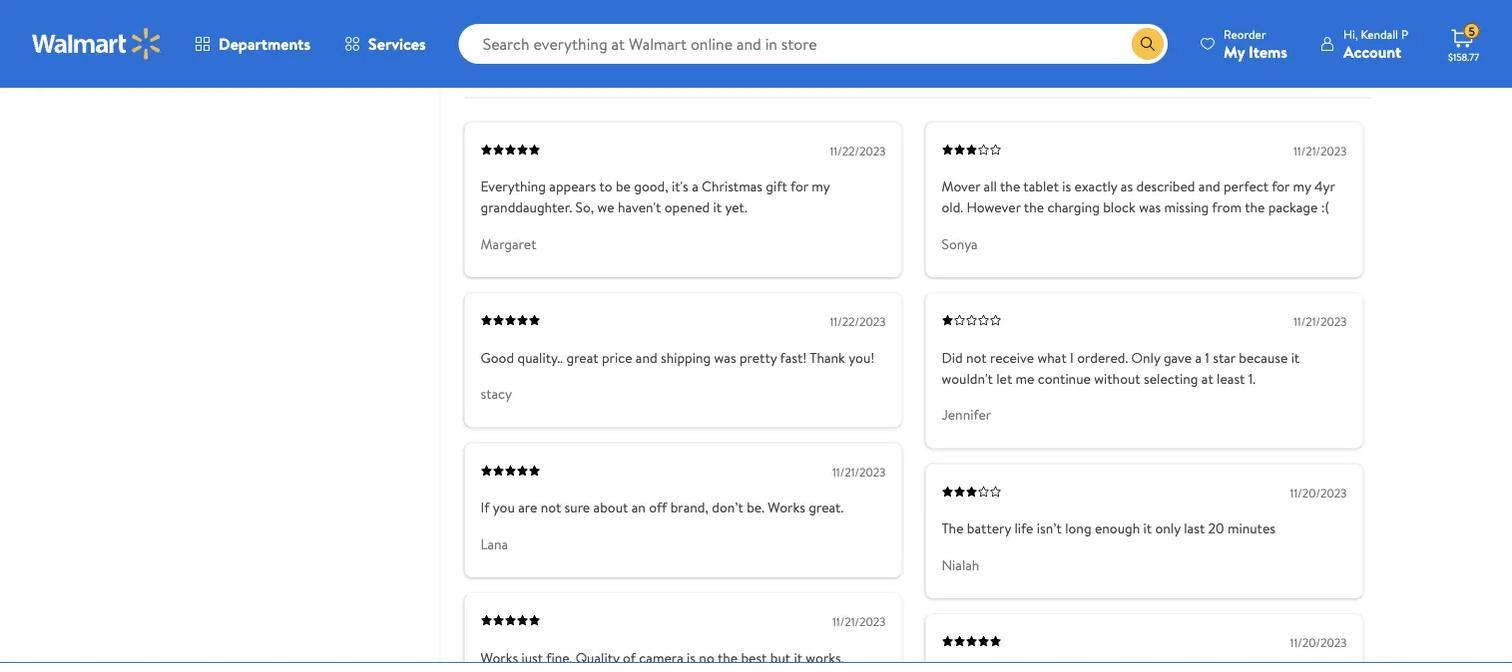 Task type: locate. For each thing, give the bounding box(es) containing it.
the down perfect
[[1245, 198, 1265, 217]]

4yr
[[1315, 177, 1335, 196]]

a inside did not receive what i ordered.  only gave a 1 star because it wouldn't let me continue without selecting at least 1.
[[1195, 348, 1202, 368]]

thank
[[810, 348, 845, 368]]

for up package
[[1272, 177, 1290, 196]]

brand,
[[671, 498, 709, 518]]

0 vertical spatial not
[[966, 348, 987, 368]]

long
[[1065, 519, 1092, 539]]

let
[[996, 369, 1012, 388]]

and right price
[[636, 348, 658, 368]]

tablet
[[1024, 177, 1059, 196]]

1 vertical spatial not
[[541, 498, 561, 518]]

5
[[1469, 23, 1475, 40]]

it left yet.
[[713, 198, 722, 217]]

11/22/2023
[[830, 142, 886, 159], [830, 314, 886, 331]]

1 11/22/2023 from the top
[[830, 142, 886, 159]]

11/21/2023
[[1294, 142, 1347, 159], [1294, 314, 1347, 331], [833, 464, 886, 481], [833, 614, 886, 631]]

from
[[1212, 198, 1242, 217]]

account
[[1344, 40, 1402, 62]]

opened
[[665, 198, 710, 217]]

0 horizontal spatial was
[[714, 348, 736, 368]]

it's
[[672, 177, 689, 196]]

reviews
[[502, 52, 554, 74]]

is
[[1062, 177, 1071, 196]]

11/20/2023
[[1290, 485, 1347, 502], [1290, 635, 1347, 652]]

it left only at right
[[1144, 519, 1152, 539]]

1 vertical spatial 11/20/2023
[[1290, 635, 1347, 652]]

good
[[481, 348, 514, 368]]

to
[[599, 177, 612, 196]]

1 horizontal spatial was
[[1139, 198, 1161, 217]]

for
[[791, 177, 809, 196], [1272, 177, 1290, 196]]

1 my from the left
[[812, 177, 830, 196]]

a inside everything appears to be good, it's a christmas gift for my granddaughter. so, we haven't opened it yet.
[[692, 177, 699, 196]]

0 vertical spatial it
[[713, 198, 722, 217]]

the right all
[[1000, 177, 1020, 196]]

1 horizontal spatial and
[[1199, 177, 1221, 196]]

only
[[1155, 519, 1181, 539]]

0 horizontal spatial for
[[791, 177, 809, 196]]

jennifer
[[942, 405, 992, 425]]

margaret
[[481, 234, 537, 254]]

0 vertical spatial was
[[1139, 198, 1161, 217]]

11/21/2023 for great.
[[833, 464, 886, 481]]

a
[[692, 177, 699, 196], [1195, 348, 1202, 368]]

not
[[966, 348, 987, 368], [541, 498, 561, 518]]

mover
[[942, 177, 981, 196]]

0 vertical spatial and
[[1199, 177, 1221, 196]]

1 horizontal spatial my
[[1293, 177, 1311, 196]]

1 vertical spatial 11/22/2023
[[830, 314, 886, 331]]

good quality.. great price and shipping was pretty fast! thank you!
[[481, 348, 875, 368]]

2 my from the left
[[1293, 177, 1311, 196]]

my right gift
[[812, 177, 830, 196]]

0 horizontal spatial my
[[812, 177, 830, 196]]

a right it's
[[692, 177, 699, 196]]

the down tablet
[[1024, 198, 1044, 217]]

was down "described"
[[1139, 198, 1161, 217]]

was
[[1139, 198, 1161, 217], [714, 348, 736, 368]]

2 horizontal spatial it
[[1291, 348, 1300, 368]]

2 horizontal spatial the
[[1245, 198, 1265, 217]]

2 vertical spatial it
[[1144, 519, 1152, 539]]

gave
[[1164, 348, 1192, 368]]

$158.77
[[1449, 50, 1480, 63]]

0 vertical spatial 11/22/2023
[[830, 142, 886, 159]]

not up wouldn't on the right of the page
[[966, 348, 987, 368]]

it inside did not receive what i ordered.  only gave a 1 star because it wouldn't let me continue without selecting at least 1.
[[1291, 348, 1300, 368]]

0 horizontal spatial it
[[713, 198, 722, 217]]

and up from on the right top
[[1199, 177, 1221, 196]]

1 vertical spatial it
[[1291, 348, 1300, 368]]

1 horizontal spatial not
[[966, 348, 987, 368]]

lana
[[481, 535, 508, 554]]

11/21/2023 for it
[[1294, 314, 1347, 331]]

pretty
[[740, 348, 777, 368]]

it right 'because'
[[1291, 348, 1300, 368]]

and inside mover all the tablet is exactly as described and perfect for my 4yr old. however the charging block was missing from the package :(
[[1199, 177, 1221, 196]]

life
[[1015, 519, 1034, 539]]

0 horizontal spatial a
[[692, 177, 699, 196]]

if
[[481, 498, 490, 518]]

battery
[[967, 519, 1011, 539]]

1 vertical spatial and
[[636, 348, 658, 368]]

great
[[566, 348, 599, 368]]

good,
[[634, 177, 668, 196]]

sort
[[594, 53, 620, 72]]

1 vertical spatial a
[[1195, 348, 1202, 368]]

without
[[1094, 369, 1141, 388]]

charging
[[1048, 198, 1100, 217]]

me
[[1016, 369, 1035, 388]]

a left 1
[[1195, 348, 1202, 368]]

not right are
[[541, 498, 561, 518]]

ordered.
[[1077, 348, 1128, 368]]

reorder my items
[[1224, 25, 1288, 62]]

2 11/22/2023 from the top
[[830, 314, 886, 331]]

Search search field
[[459, 24, 1168, 64]]

hi,
[[1344, 25, 1358, 42]]

you
[[493, 498, 515, 518]]

by
[[623, 53, 638, 72]]

the battery life isn't long enough it only last 20 minutes
[[942, 519, 1276, 539]]

1 horizontal spatial for
[[1272, 177, 1290, 196]]

it inside everything appears to be good, it's a christmas gift for my granddaughter. so, we haven't opened it yet.
[[713, 198, 722, 217]]

0 vertical spatial 11/20/2023
[[1290, 485, 1347, 502]]

my left 4yr on the right
[[1293, 177, 1311, 196]]

my
[[812, 177, 830, 196], [1293, 177, 1311, 196]]

missing
[[1165, 198, 1209, 217]]

described
[[1137, 177, 1195, 196]]

0 vertical spatial a
[[692, 177, 699, 196]]

don't
[[712, 498, 744, 518]]

perfect
[[1224, 177, 1269, 196]]

isn't
[[1037, 519, 1062, 539]]

great.
[[809, 498, 844, 518]]

old.
[[942, 198, 963, 217]]

the
[[1000, 177, 1020, 196], [1024, 198, 1044, 217], [1245, 198, 1265, 217]]

block
[[1103, 198, 1136, 217]]

for right gift
[[791, 177, 809, 196]]

was left 'pretty'
[[714, 348, 736, 368]]

it
[[713, 198, 722, 217], [1291, 348, 1300, 368], [1144, 519, 1152, 539]]

sure
[[565, 498, 590, 518]]

2 for from the left
[[1272, 177, 1290, 196]]

selecting
[[1144, 369, 1198, 388]]

0 horizontal spatial not
[[541, 498, 561, 518]]

the
[[942, 519, 964, 539]]

1 horizontal spatial a
[[1195, 348, 1202, 368]]

for inside mover all the tablet is exactly as described and perfect for my 4yr old. however the charging block was missing from the package :(
[[1272, 177, 1290, 196]]

we
[[598, 198, 615, 217]]

minutes
[[1228, 519, 1276, 539]]

departments
[[219, 33, 311, 55]]

1 for from the left
[[791, 177, 809, 196]]

however
[[967, 198, 1021, 217]]



Task type: vqa. For each thing, say whether or not it's contained in the screenshot.


Task type: describe. For each thing, give the bounding box(es) containing it.
be
[[616, 177, 631, 196]]

1 horizontal spatial the
[[1024, 198, 1044, 217]]

0 horizontal spatial and
[[636, 348, 658, 368]]

2441
[[465, 52, 498, 74]]

services
[[368, 33, 426, 55]]

if you are not sure about an off brand, don't be.  works great.
[[481, 498, 844, 518]]

20
[[1208, 519, 1224, 539]]

star
[[1213, 348, 1236, 368]]

mover all the tablet is exactly as described and perfect for my 4yr old. however the charging block was missing from the package :(
[[942, 177, 1335, 217]]

enough
[[1095, 519, 1140, 539]]

|
[[646, 53, 649, 72]]

stacy
[[481, 384, 512, 404]]

off
[[649, 498, 667, 518]]

wouldn't
[[942, 369, 993, 388]]

gift
[[766, 177, 787, 196]]

i
[[1070, 348, 1074, 368]]

kendall
[[1361, 25, 1399, 42]]

my inside everything appears to be good, it's a christmas gift for my granddaughter. so, we haven't opened it yet.
[[812, 177, 830, 196]]

only
[[1132, 348, 1161, 368]]

granddaughter.
[[481, 198, 572, 217]]

be.
[[747, 498, 765, 518]]

appears
[[549, 177, 596, 196]]

christmas
[[702, 177, 763, 196]]

walmart image
[[32, 28, 162, 60]]

you!
[[849, 348, 875, 368]]

was inside mover all the tablet is exactly as described and perfect for my 4yr old. however the charging block was missing from the package :(
[[1139, 198, 1161, 217]]

reorder
[[1224, 25, 1266, 42]]

everything
[[481, 177, 546, 196]]

last
[[1184, 519, 1205, 539]]

services button
[[328, 20, 443, 68]]

1
[[1205, 348, 1210, 368]]

1 horizontal spatial it
[[1144, 519, 1152, 539]]

least
[[1217, 369, 1245, 388]]

works
[[768, 498, 806, 518]]

continue
[[1038, 369, 1091, 388]]

not inside did not receive what i ordered.  only gave a 1 star because it wouldn't let me continue without selecting at least 1.
[[966, 348, 987, 368]]

haven't
[[618, 198, 661, 217]]

at
[[1202, 369, 1214, 388]]

what
[[1038, 348, 1067, 368]]

receive
[[990, 348, 1034, 368]]

my
[[1224, 40, 1245, 62]]

are
[[518, 498, 537, 518]]

2 11/20/2023 from the top
[[1290, 635, 1347, 652]]

because
[[1239, 348, 1288, 368]]

my inside mover all the tablet is exactly as described and perfect for my 4yr old. however the charging block was missing from the package :(
[[1293, 177, 1311, 196]]

package
[[1269, 198, 1318, 217]]

for inside everything appears to be good, it's a christmas gift for my granddaughter. so, we haven't opened it yet.
[[791, 177, 809, 196]]

quality..
[[518, 348, 563, 368]]

sonya
[[942, 234, 978, 254]]

Walmart Site-Wide search field
[[459, 24, 1168, 64]]

p
[[1401, 25, 1409, 42]]

about
[[594, 498, 628, 518]]

11/21/2023 for 4yr
[[1294, 142, 1347, 159]]

2441 reviews
[[465, 52, 554, 74]]

search icon image
[[1140, 36, 1156, 52]]

an
[[632, 498, 646, 518]]

11/22/2023 for my
[[830, 142, 886, 159]]

1.
[[1249, 369, 1256, 388]]

1 vertical spatial was
[[714, 348, 736, 368]]

as
[[1121, 177, 1133, 196]]

yet.
[[725, 198, 747, 217]]

departments button
[[178, 20, 328, 68]]

1 11/20/2023 from the top
[[1290, 485, 1347, 502]]

fast!
[[780, 348, 807, 368]]

hi, kendall p account
[[1344, 25, 1409, 62]]

11/22/2023 for you!
[[830, 314, 886, 331]]

did not receive what i ordered.  only gave a 1 star because it wouldn't let me continue without selecting at least 1.
[[942, 348, 1300, 388]]

nialah
[[942, 556, 980, 575]]

so,
[[576, 198, 594, 217]]

items
[[1249, 40, 1288, 62]]

exactly
[[1075, 177, 1118, 196]]

0 horizontal spatial the
[[1000, 177, 1020, 196]]

everything appears to be good, it's a christmas gift for my granddaughter. so, we haven't opened it yet.
[[481, 177, 830, 217]]



